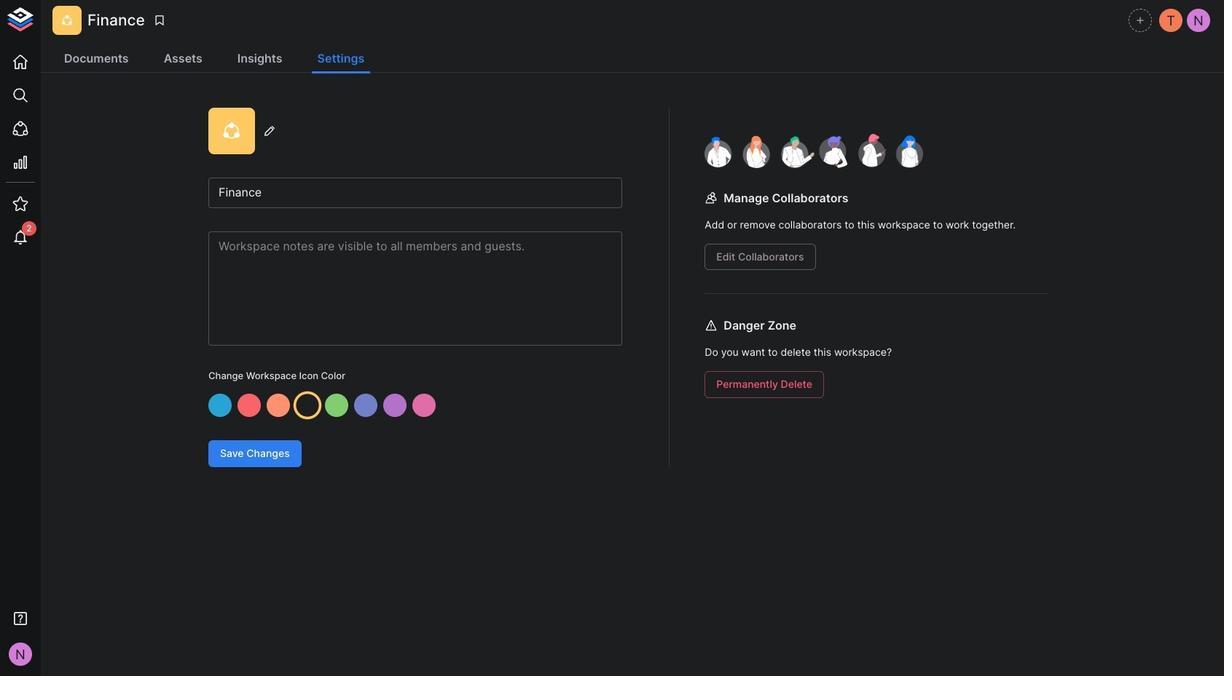 Task type: vqa. For each thing, say whether or not it's contained in the screenshot.
Workspace Notes Are Visible To All Members And Guests. TEXT FIELD
yes



Task type: describe. For each thing, give the bounding box(es) containing it.
Workspace Name text field
[[208, 178, 622, 208]]

bookmark image
[[153, 14, 166, 27]]

Workspace notes are visible to all members and guests. text field
[[208, 232, 622, 346]]



